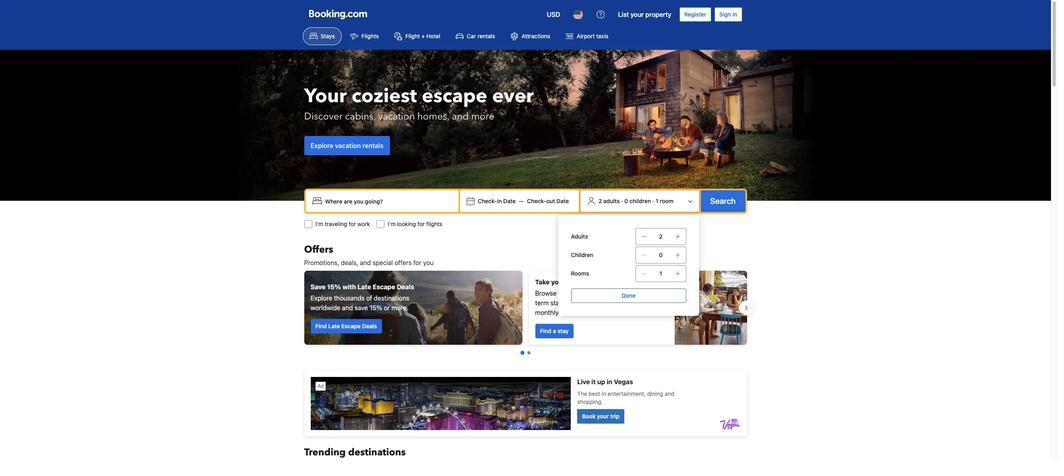 Task type: describe. For each thing, give the bounding box(es) containing it.
children
[[571, 252, 594, 259]]

more inside the your coziest escape ever discover cabins, vacation homes, and more
[[471, 110, 495, 123]]

stays link
[[303, 27, 342, 45]]

take
[[536, 279, 550, 286]]

coziest
[[352, 83, 417, 109]]

find for explore thousands of destinations worldwide and save 15% or more
[[316, 323, 327, 330]]

in for sign
[[733, 11, 738, 18]]

register
[[685, 11, 707, 18]]

find a stay link
[[536, 324, 574, 339]]

or
[[384, 305, 390, 312]]

of
[[367, 295, 372, 302]]

rates.
[[561, 309, 577, 317]]

1 inside button
[[656, 198, 659, 205]]

longest
[[567, 279, 591, 286]]

long-
[[615, 290, 630, 297]]

traveling
[[325, 221, 347, 228]]

2 · from the left
[[653, 198, 655, 205]]

destinations
[[374, 295, 410, 302]]

check-in date button
[[475, 194, 519, 209]]

vacation inside the your coziest escape ever discover cabins, vacation homes, and more
[[378, 110, 415, 123]]

discover
[[304, 110, 343, 123]]

airport
[[577, 33, 595, 39]]

flights
[[427, 221, 443, 228]]

for for work
[[349, 221, 356, 228]]

check-out date button
[[524, 194, 573, 209]]

and inside save 15% with late escape deals explore thousands of destinations worldwide and save 15% or more
[[342, 305, 353, 312]]

i'm
[[388, 221, 396, 228]]

1 check- from the left
[[478, 198, 497, 205]]

2 adults · 0 children · 1 room
[[599, 198, 674, 205]]

flight
[[406, 33, 420, 39]]

for for flights
[[418, 221, 425, 228]]

hotel
[[427, 33, 441, 39]]

in for check-
[[497, 198, 502, 205]]

find late escape deals link
[[311, 319, 382, 334]]

i'm looking for flights
[[388, 221, 443, 228]]

a
[[553, 328, 556, 335]]

monthly
[[536, 309, 559, 317]]

flights
[[362, 33, 379, 39]]

your coziest escape ever discover cabins, vacation homes, and more
[[304, 83, 534, 123]]

2 date from the left
[[557, 198, 569, 205]]

room
[[660, 198, 674, 205]]

escape inside save 15% with late escape deals explore thousands of destinations worldwide and save 15% or more
[[373, 284, 396, 291]]

rooms
[[571, 270, 590, 277]]

usd button
[[542, 5, 565, 24]]

1 horizontal spatial rentals
[[478, 33, 495, 39]]

search
[[711, 197, 736, 206]]

i'm
[[316, 221, 324, 228]]

taxis
[[597, 33, 609, 39]]

register link
[[680, 7, 712, 22]]

vacation inside "take your longest vacation yet browse properties offering long- term stays, many at reduced monthly rates."
[[592, 279, 619, 286]]

usd
[[547, 11, 561, 18]]

offers promotions, deals, and special offers for you
[[304, 243, 434, 267]]

take your longest vacation yet browse properties offering long- term stays, many at reduced monthly rates.
[[536, 279, 630, 317]]

browse
[[536, 290, 557, 297]]

promotions,
[[304, 259, 339, 267]]

sign
[[720, 11, 732, 18]]

airport taxis
[[577, 33, 609, 39]]

and inside the your coziest escape ever discover cabins, vacation homes, and more
[[452, 110, 469, 123]]

1 vertical spatial 0
[[659, 252, 663, 259]]

—
[[519, 198, 524, 205]]

find a stay
[[540, 328, 569, 335]]

at
[[587, 300, 593, 307]]

properties
[[559, 290, 589, 297]]

car rentals
[[467, 33, 495, 39]]

2 adults · 0 children · 1 room button
[[584, 194, 696, 209]]

with
[[343, 284, 356, 291]]

flights link
[[344, 27, 386, 45]]

explore vacation rentals
[[311, 142, 384, 149]]

offers main content
[[298, 243, 754, 460]]

save 15% with late escape deals explore thousands of destinations worldwide and save 15% or more
[[311, 284, 414, 312]]

find late escape deals
[[316, 323, 377, 330]]

2 for 2 adults · 0 children · 1 room
[[599, 198, 602, 205]]

1 horizontal spatial 1
[[660, 270, 663, 277]]

and inside offers promotions, deals, and special offers for you
[[360, 259, 371, 267]]

Where are you going? field
[[322, 194, 456, 209]]

worldwide
[[311, 305, 341, 312]]

stay
[[558, 328, 569, 335]]

special
[[373, 259, 393, 267]]

sign in
[[720, 11, 738, 18]]

deals,
[[341, 259, 358, 267]]

looking
[[397, 221, 416, 228]]

+
[[422, 33, 425, 39]]

booking.com image
[[309, 10, 367, 19]]



Task type: locate. For each thing, give the bounding box(es) containing it.
0 horizontal spatial your
[[552, 279, 566, 286]]

0 horizontal spatial 1
[[656, 198, 659, 205]]

1 horizontal spatial ·
[[653, 198, 655, 205]]

1 horizontal spatial deals
[[397, 284, 414, 291]]

1 horizontal spatial in
[[733, 11, 738, 18]]

·
[[622, 198, 623, 205], [653, 198, 655, 205]]

2 horizontal spatial and
[[452, 110, 469, 123]]

1 vertical spatial in
[[497, 198, 502, 205]]

rentals
[[478, 33, 495, 39], [363, 142, 384, 149]]

0 vertical spatial 0
[[625, 198, 628, 205]]

flight + hotel link
[[388, 27, 447, 45]]

find inside find a stay link
[[540, 328, 552, 335]]

deals down save
[[362, 323, 377, 330]]

your right the list at the top right of page
[[631, 11, 644, 18]]

more right or
[[392, 305, 407, 312]]

late up of
[[358, 284, 371, 291]]

and right the deals,
[[360, 259, 371, 267]]

attractions link
[[504, 27, 557, 45]]

1 horizontal spatial 2
[[660, 233, 663, 240]]

1 horizontal spatial vacation
[[378, 110, 415, 123]]

1 horizontal spatial 15%
[[370, 305, 382, 312]]

your for longest
[[552, 279, 566, 286]]

1 vertical spatial deals
[[362, 323, 377, 330]]

offering
[[590, 290, 613, 297]]

0 horizontal spatial 15%
[[327, 284, 341, 291]]

1 vertical spatial late
[[329, 323, 340, 330]]

0 vertical spatial in
[[733, 11, 738, 18]]

for left the you at the left of page
[[414, 259, 422, 267]]

and down escape
[[452, 110, 469, 123]]

1
[[656, 198, 659, 205], [660, 270, 663, 277]]

1 left room
[[656, 198, 659, 205]]

0 horizontal spatial date
[[504, 198, 516, 205]]

1 · from the left
[[622, 198, 623, 205]]

deals inside save 15% with late escape deals explore thousands of destinations worldwide and save 15% or more
[[397, 284, 414, 291]]

sign in link
[[715, 7, 743, 22]]

advertisement region
[[304, 371, 747, 437]]

check-in date — check-out date
[[478, 198, 569, 205]]

take your longest vacation yet image
[[675, 271, 747, 345]]

stays
[[321, 33, 335, 39]]

check- right '—'
[[527, 198, 547, 205]]

late
[[358, 284, 371, 291], [329, 323, 340, 330]]

1 vertical spatial rentals
[[363, 142, 384, 149]]

1 date from the left
[[504, 198, 516, 205]]

2 left adults
[[599, 198, 602, 205]]

date right out at the top of page
[[557, 198, 569, 205]]

date left '—'
[[504, 198, 516, 205]]

vacation up offering
[[592, 279, 619, 286]]

homes,
[[418, 110, 450, 123]]

adults
[[571, 233, 588, 240]]

car
[[467, 33, 476, 39]]

and
[[452, 110, 469, 123], [360, 259, 371, 267], [342, 305, 353, 312]]

your inside "take your longest vacation yet browse properties offering long- term stays, many at reduced monthly rates."
[[552, 279, 566, 286]]

0 vertical spatial escape
[[373, 284, 396, 291]]

in left '—'
[[497, 198, 502, 205]]

work
[[358, 221, 370, 228]]

vacation
[[378, 110, 415, 123], [335, 142, 361, 149], [592, 279, 619, 286]]

0 vertical spatial vacation
[[378, 110, 415, 123]]

escape
[[373, 284, 396, 291], [342, 323, 361, 330]]

0 vertical spatial and
[[452, 110, 469, 123]]

date
[[504, 198, 516, 205], [557, 198, 569, 205]]

0 vertical spatial more
[[471, 110, 495, 123]]

list your property link
[[614, 5, 677, 24]]

1 explore from the top
[[311, 142, 334, 149]]

1 vertical spatial 15%
[[370, 305, 382, 312]]

progress bar inside the offers main content
[[521, 351, 531, 355]]

your for property
[[631, 11, 644, 18]]

0 horizontal spatial 0
[[625, 198, 628, 205]]

2 vertical spatial vacation
[[592, 279, 619, 286]]

rentals right car
[[478, 33, 495, 39]]

property
[[646, 11, 672, 18]]

1 horizontal spatial check-
[[527, 198, 547, 205]]

0 horizontal spatial in
[[497, 198, 502, 205]]

explore inside save 15% with late escape deals explore thousands of destinations worldwide and save 15% or more
[[311, 295, 333, 302]]

0 horizontal spatial find
[[316, 323, 327, 330]]

for
[[349, 221, 356, 228], [418, 221, 425, 228], [414, 259, 422, 267]]

for left flights
[[418, 221, 425, 228]]

progress bar
[[521, 351, 531, 355]]

15% left with
[[327, 284, 341, 291]]

late inside save 15% with late escape deals explore thousands of destinations worldwide and save 15% or more
[[358, 284, 371, 291]]

save
[[311, 284, 326, 291]]

explore down discover
[[311, 142, 334, 149]]

1 horizontal spatial find
[[540, 328, 552, 335]]

attractions
[[522, 33, 551, 39]]

0 horizontal spatial late
[[329, 323, 340, 330]]

explore up worldwide
[[311, 295, 333, 302]]

done button
[[571, 289, 687, 303]]

and down thousands
[[342, 305, 353, 312]]

children
[[630, 198, 651, 205]]

· right children
[[653, 198, 655, 205]]

region
[[298, 268, 754, 348]]

find left the a
[[540, 328, 552, 335]]

flight + hotel
[[406, 33, 441, 39]]

2 horizontal spatial vacation
[[592, 279, 619, 286]]

1 vertical spatial and
[[360, 259, 371, 267]]

adults
[[604, 198, 620, 205]]

find
[[316, 323, 327, 330], [540, 328, 552, 335]]

0 vertical spatial 2
[[599, 198, 602, 205]]

2 explore from the top
[[311, 295, 333, 302]]

term
[[536, 300, 549, 307]]

1 horizontal spatial more
[[471, 110, 495, 123]]

1 vertical spatial escape
[[342, 323, 361, 330]]

0 horizontal spatial and
[[342, 305, 353, 312]]

1 horizontal spatial and
[[360, 259, 371, 267]]

2 inside 2 adults · 0 children · 1 room button
[[599, 198, 602, 205]]

1 horizontal spatial late
[[358, 284, 371, 291]]

many
[[570, 300, 585, 307]]

0 inside 2 adults · 0 children · 1 room button
[[625, 198, 628, 205]]

0 vertical spatial 15%
[[327, 284, 341, 291]]

offers
[[395, 259, 412, 267]]

deals inside find late escape deals link
[[362, 323, 377, 330]]

for inside offers promotions, deals, and special offers for you
[[414, 259, 422, 267]]

0 horizontal spatial escape
[[342, 323, 361, 330]]

group of friends hiking in the mountains on a sunny day image
[[304, 271, 523, 345]]

reduced
[[594, 300, 619, 307]]

check- left '—'
[[478, 198, 497, 205]]

find for browse properties offering long- term stays, many at reduced monthly rates.
[[540, 328, 552, 335]]

1 vertical spatial vacation
[[335, 142, 361, 149]]

save
[[355, 305, 368, 312]]

0 horizontal spatial deals
[[362, 323, 377, 330]]

0 vertical spatial explore
[[311, 142, 334, 149]]

vacation down coziest
[[378, 110, 415, 123]]

0 horizontal spatial vacation
[[335, 142, 361, 149]]

offers
[[304, 243, 333, 257]]

1 horizontal spatial date
[[557, 198, 569, 205]]

your
[[631, 11, 644, 18], [552, 279, 566, 286]]

escape down save
[[342, 323, 361, 330]]

list your property
[[619, 11, 672, 18]]

1 vertical spatial more
[[392, 305, 407, 312]]

more inside save 15% with late escape deals explore thousands of destinations worldwide and save 15% or more
[[392, 305, 407, 312]]

ever
[[493, 83, 534, 109]]

· right adults
[[622, 198, 623, 205]]

more
[[471, 110, 495, 123], [392, 305, 407, 312]]

0 vertical spatial rentals
[[478, 33, 495, 39]]

1 vertical spatial explore
[[311, 295, 333, 302]]

vacation down the cabins,
[[335, 142, 361, 149]]

rentals down the cabins,
[[363, 142, 384, 149]]

1 horizontal spatial 0
[[659, 252, 663, 259]]

for left work in the top of the page
[[349, 221, 356, 228]]

0 vertical spatial deals
[[397, 284, 414, 291]]

0 horizontal spatial 2
[[599, 198, 602, 205]]

car rentals link
[[449, 27, 502, 45]]

cabins,
[[345, 110, 376, 123]]

1 vertical spatial 1
[[660, 270, 663, 277]]

i'm traveling for work
[[316, 221, 370, 228]]

find down worldwide
[[316, 323, 327, 330]]

2 for 2
[[660, 233, 663, 240]]

done
[[622, 292, 636, 299]]

15% left or
[[370, 305, 382, 312]]

0
[[625, 198, 628, 205], [659, 252, 663, 259]]

1 up done button
[[660, 270, 663, 277]]

1 horizontal spatial escape
[[373, 284, 396, 291]]

find inside find late escape deals link
[[316, 323, 327, 330]]

list
[[619, 11, 629, 18]]

explore vacation rentals link
[[304, 136, 390, 155]]

1 horizontal spatial your
[[631, 11, 644, 18]]

0 horizontal spatial ·
[[622, 198, 623, 205]]

your inside list your property link
[[631, 11, 644, 18]]

1 vertical spatial your
[[552, 279, 566, 286]]

0 vertical spatial 1
[[656, 198, 659, 205]]

1 vertical spatial 2
[[660, 233, 663, 240]]

escape up destinations
[[373, 284, 396, 291]]

deals
[[397, 284, 414, 291], [362, 323, 377, 330]]

your
[[304, 83, 347, 109]]

0 horizontal spatial rentals
[[363, 142, 384, 149]]

thousands
[[334, 295, 365, 302]]

0 vertical spatial late
[[358, 284, 371, 291]]

15%
[[327, 284, 341, 291], [370, 305, 382, 312]]

0 vertical spatial your
[[631, 11, 644, 18]]

2 vertical spatial and
[[342, 305, 353, 312]]

2 down room
[[660, 233, 663, 240]]

yet
[[620, 279, 630, 286]]

you
[[423, 259, 434, 267]]

late down worldwide
[[329, 323, 340, 330]]

0 horizontal spatial check-
[[478, 198, 497, 205]]

out
[[547, 198, 555, 205]]

0 horizontal spatial more
[[392, 305, 407, 312]]

airport taxis link
[[559, 27, 616, 45]]

in right sign
[[733, 11, 738, 18]]

stays,
[[551, 300, 568, 307]]

more down escape
[[471, 110, 495, 123]]

2 check- from the left
[[527, 198, 547, 205]]

search button
[[701, 191, 746, 212]]

escape
[[422, 83, 488, 109]]

deals up destinations
[[397, 284, 414, 291]]

your right take
[[552, 279, 566, 286]]

region containing take your longest vacation yet
[[298, 268, 754, 348]]



Task type: vqa. For each thing, say whether or not it's contained in the screenshot.
See availability
no



